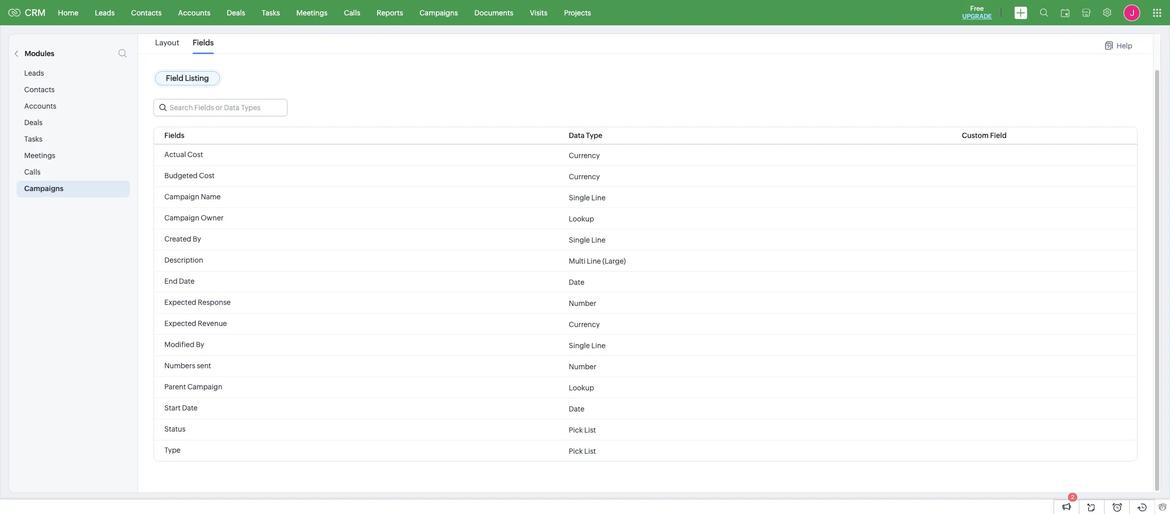 Task type: locate. For each thing, give the bounding box(es) containing it.
currency for budgeted cost
[[569, 172, 600, 181]]

expected up modified
[[164, 320, 196, 328]]

cost up name
[[199, 172, 215, 180]]

campaign for campaign owner
[[164, 214, 199, 222]]

1 vertical spatial contacts
[[24, 86, 55, 94]]

0 vertical spatial fields
[[193, 38, 214, 47]]

fields link
[[193, 38, 214, 55]]

leads link
[[87, 0, 123, 25]]

3 single line from the top
[[569, 342, 606, 350]]

campaign owner
[[164, 214, 224, 222]]

2 currency from the top
[[569, 172, 600, 181]]

list
[[585, 426, 596, 434], [585, 447, 596, 455]]

projects
[[564, 9, 591, 17]]

0 vertical spatial tasks
[[262, 9, 280, 17]]

2 vertical spatial single
[[569, 342, 590, 350]]

1 vertical spatial list
[[585, 447, 596, 455]]

fields down accounts link
[[193, 38, 214, 47]]

1 vertical spatial deals
[[24, 119, 43, 127]]

expected
[[164, 298, 196, 307], [164, 320, 196, 328]]

0 vertical spatial single line
[[569, 194, 606, 202]]

actual
[[164, 151, 186, 159]]

campaign down sent
[[188, 383, 223, 391]]

tasks inside tasks link
[[262, 9, 280, 17]]

0 vertical spatial number
[[569, 299, 597, 307]]

2 lookup from the top
[[569, 384, 594, 392]]

0 vertical spatial expected
[[164, 298, 196, 307]]

crm link
[[8, 7, 46, 18]]

date
[[179, 277, 195, 286], [569, 278, 585, 286], [182, 404, 198, 412], [569, 405, 585, 413]]

single for modified by
[[569, 342, 590, 350]]

expected for expected revenue
[[164, 320, 196, 328]]

currency for actual cost
[[569, 151, 600, 160]]

tasks
[[262, 9, 280, 17], [24, 135, 42, 143]]

1 vertical spatial pick list
[[569, 447, 596, 455]]

expected revenue
[[164, 320, 227, 328]]

0 horizontal spatial type
[[164, 446, 181, 455]]

cost
[[188, 151, 203, 159], [199, 172, 215, 180]]

2 vertical spatial campaign
[[188, 383, 223, 391]]

2 single line from the top
[[569, 236, 606, 244]]

leads inside leads link
[[95, 9, 115, 17]]

1 horizontal spatial calls
[[344, 9, 360, 17]]

2 expected from the top
[[164, 320, 196, 328]]

calendar image
[[1061, 9, 1070, 17]]

meetings
[[297, 9, 328, 17], [24, 152, 55, 160]]

single for campaign name
[[569, 194, 590, 202]]

by right created
[[193, 235, 201, 243]]

deals link
[[219, 0, 254, 25]]

1 single line from the top
[[569, 194, 606, 202]]

budgeted
[[164, 172, 198, 180]]

single
[[569, 194, 590, 202], [569, 236, 590, 244], [569, 342, 590, 350]]

profile image
[[1124, 4, 1141, 21]]

1 vertical spatial meetings
[[24, 152, 55, 160]]

0 vertical spatial list
[[585, 426, 596, 434]]

parent campaign
[[164, 383, 223, 391]]

0 vertical spatial pick list
[[569, 426, 596, 434]]

1 horizontal spatial contacts
[[131, 9, 162, 17]]

1 vertical spatial single
[[569, 236, 590, 244]]

accounts link
[[170, 0, 219, 25]]

1 vertical spatial lookup
[[569, 384, 594, 392]]

1 number from the top
[[569, 299, 597, 307]]

actual cost
[[164, 151, 203, 159]]

line for campaign
[[592, 194, 606, 202]]

1 currency from the top
[[569, 151, 600, 160]]

deals
[[227, 9, 245, 17], [24, 119, 43, 127]]

crm
[[25, 7, 46, 18]]

modules
[[25, 49, 54, 58]]

1 vertical spatial currency
[[569, 172, 600, 181]]

1 vertical spatial tasks
[[24, 135, 42, 143]]

campaigns
[[420, 9, 458, 17], [24, 185, 63, 193]]

by right modified
[[196, 341, 204, 349]]

0 horizontal spatial calls
[[24, 168, 40, 176]]

type
[[586, 131, 603, 140], [164, 446, 181, 455]]

parent
[[164, 383, 186, 391]]

create menu element
[[1009, 0, 1034, 25]]

1 horizontal spatial fields
[[193, 38, 214, 47]]

2 list from the top
[[585, 447, 596, 455]]

currency
[[569, 151, 600, 160], [569, 172, 600, 181], [569, 320, 600, 329]]

upgrade
[[963, 13, 992, 20]]

pick for status
[[569, 426, 583, 434]]

lookup
[[569, 215, 594, 223], [569, 384, 594, 392]]

single line
[[569, 194, 606, 202], [569, 236, 606, 244], [569, 342, 606, 350]]

fields
[[193, 38, 214, 47], [164, 131, 185, 140]]

1 vertical spatial cost
[[199, 172, 215, 180]]

help
[[1117, 41, 1133, 50]]

leads down 'modules'
[[24, 69, 44, 77]]

0 vertical spatial currency
[[569, 151, 600, 160]]

campaign up created by on the top left of the page
[[164, 214, 199, 222]]

0 vertical spatial calls
[[344, 9, 360, 17]]

contacts up layout
[[131, 9, 162, 17]]

cost right actual
[[188, 151, 203, 159]]

calls
[[344, 9, 360, 17], [24, 168, 40, 176]]

single for created by
[[569, 236, 590, 244]]

0 horizontal spatial fields
[[164, 131, 185, 140]]

response
[[198, 298, 231, 307]]

pick
[[569, 426, 583, 434], [569, 447, 583, 455]]

0 vertical spatial campaigns
[[420, 9, 458, 17]]

1 vertical spatial by
[[196, 341, 204, 349]]

leads
[[95, 9, 115, 17], [24, 69, 44, 77]]

contacts link
[[123, 0, 170, 25]]

2 vertical spatial currency
[[569, 320, 600, 329]]

expected response
[[164, 298, 231, 307]]

1 horizontal spatial campaigns
[[420, 9, 458, 17]]

accounts
[[178, 9, 210, 17], [24, 102, 56, 110]]

0 vertical spatial contacts
[[131, 9, 162, 17]]

0 vertical spatial campaign
[[164, 193, 199, 201]]

layout
[[155, 38, 179, 47]]

home
[[58, 9, 78, 17]]

contacts inside contacts link
[[131, 9, 162, 17]]

0 vertical spatial type
[[586, 131, 603, 140]]

cost for budgeted cost
[[199, 172, 215, 180]]

3 single from the top
[[569, 342, 590, 350]]

2 pick list from the top
[[569, 447, 596, 455]]

expected for expected response
[[164, 298, 196, 307]]

leads right home
[[95, 9, 115, 17]]

2 number from the top
[[569, 363, 597, 371]]

1 single from the top
[[569, 194, 590, 202]]

1 expected from the top
[[164, 298, 196, 307]]

0 horizontal spatial contacts
[[24, 86, 55, 94]]

1 horizontal spatial leads
[[95, 9, 115, 17]]

by
[[193, 235, 201, 243], [196, 341, 204, 349]]

0 horizontal spatial campaigns
[[24, 185, 63, 193]]

pick list
[[569, 426, 596, 434], [569, 447, 596, 455]]

reports
[[377, 9, 403, 17]]

0 vertical spatial lookup
[[569, 215, 594, 223]]

1 list from the top
[[585, 426, 596, 434]]

1 vertical spatial campaign
[[164, 214, 199, 222]]

type right data
[[586, 131, 603, 140]]

1 vertical spatial fields
[[164, 131, 185, 140]]

1 vertical spatial number
[[569, 363, 597, 371]]

campaign
[[164, 193, 199, 201], [164, 214, 199, 222], [188, 383, 223, 391]]

0 horizontal spatial accounts
[[24, 102, 56, 110]]

1 horizontal spatial tasks
[[262, 9, 280, 17]]

contacts
[[131, 9, 162, 17], [24, 86, 55, 94]]

documents link
[[466, 0, 522, 25]]

0 vertical spatial cost
[[188, 151, 203, 159]]

1 vertical spatial single line
[[569, 236, 606, 244]]

status
[[164, 425, 186, 434]]

0 vertical spatial pick
[[569, 426, 583, 434]]

2 vertical spatial single line
[[569, 342, 606, 350]]

custom
[[962, 131, 989, 140]]

2 pick from the top
[[569, 447, 583, 455]]

1 horizontal spatial accounts
[[178, 9, 210, 17]]

0 vertical spatial meetings
[[297, 9, 328, 17]]

visits link
[[522, 0, 556, 25]]

single line for modified by
[[569, 342, 606, 350]]

2 single from the top
[[569, 236, 590, 244]]

0 vertical spatial by
[[193, 235, 201, 243]]

1 vertical spatial expected
[[164, 320, 196, 328]]

pick list for type
[[569, 447, 596, 455]]

1 horizontal spatial type
[[586, 131, 603, 140]]

1 pick from the top
[[569, 426, 583, 434]]

campaign down the budgeted
[[164, 193, 199, 201]]

by for created by
[[193, 235, 201, 243]]

expected down end date
[[164, 298, 196, 307]]

0 vertical spatial single
[[569, 194, 590, 202]]

0 vertical spatial accounts
[[178, 9, 210, 17]]

0 vertical spatial leads
[[95, 9, 115, 17]]

1 vertical spatial leads
[[24, 69, 44, 77]]

fields up actual
[[164, 131, 185, 140]]

type down the status
[[164, 446, 181, 455]]

free
[[971, 5, 984, 12]]

1 horizontal spatial deals
[[227, 9, 245, 17]]

0 horizontal spatial deals
[[24, 119, 43, 127]]

line
[[592, 194, 606, 202], [592, 236, 606, 244], [587, 257, 601, 265], [592, 342, 606, 350]]

number
[[569, 299, 597, 307], [569, 363, 597, 371]]

visits
[[530, 9, 548, 17]]

home link
[[50, 0, 87, 25]]

meetings link
[[288, 0, 336, 25]]

3 currency from the top
[[569, 320, 600, 329]]

contacts down 'modules'
[[24, 86, 55, 94]]

revenue
[[198, 320, 227, 328]]

1 vertical spatial calls
[[24, 168, 40, 176]]

multi
[[569, 257, 586, 265]]

0 horizontal spatial meetings
[[24, 152, 55, 160]]

documents
[[475, 9, 514, 17]]

1 lookup from the top
[[569, 215, 594, 223]]

currency for expected revenue
[[569, 320, 600, 329]]

1 pick list from the top
[[569, 426, 596, 434]]

1 vertical spatial pick
[[569, 447, 583, 455]]

description
[[164, 256, 203, 264]]



Task type: vqa. For each thing, say whether or not it's contained in the screenshot.
field on the left of page
no



Task type: describe. For each thing, give the bounding box(es) containing it.
1 horizontal spatial meetings
[[297, 9, 328, 17]]

sent
[[197, 362, 211, 370]]

created
[[164, 235, 191, 243]]

campaigns link
[[411, 0, 466, 25]]

list for type
[[585, 447, 596, 455]]

lookup for parent campaign
[[569, 384, 594, 392]]

name
[[201, 193, 221, 201]]

multi line (large)
[[569, 257, 626, 265]]

created by
[[164, 235, 201, 243]]

cost for actual cost
[[188, 151, 203, 159]]

single line for campaign name
[[569, 194, 606, 202]]

field
[[991, 131, 1007, 140]]

campaign name
[[164, 193, 221, 201]]

line for created
[[592, 236, 606, 244]]

campaign for campaign name
[[164, 193, 199, 201]]

modified
[[164, 341, 195, 349]]

0 horizontal spatial tasks
[[24, 135, 42, 143]]

reports link
[[369, 0, 411, 25]]

0 horizontal spatial leads
[[24, 69, 44, 77]]

by for modified by
[[196, 341, 204, 349]]

1 vertical spatial campaigns
[[24, 185, 63, 193]]

free upgrade
[[963, 5, 992, 20]]

2
[[1072, 494, 1075, 501]]

start
[[164, 404, 181, 412]]

profile element
[[1118, 0, 1147, 25]]

single line for created by
[[569, 236, 606, 244]]

1 vertical spatial accounts
[[24, 102, 56, 110]]

1 vertical spatial type
[[164, 446, 181, 455]]

numbers
[[164, 362, 195, 370]]

pick for type
[[569, 447, 583, 455]]

pick list for status
[[569, 426, 596, 434]]

data
[[569, 131, 585, 140]]

list for status
[[585, 426, 596, 434]]

projects link
[[556, 0, 600, 25]]

custom field
[[962, 131, 1007, 140]]

modified by
[[164, 341, 204, 349]]

search element
[[1034, 0, 1055, 25]]

end
[[164, 277, 178, 286]]

(large)
[[603, 257, 626, 265]]

numbers sent
[[164, 362, 211, 370]]

calls link
[[336, 0, 369, 25]]

Search Fields or Data Types text field
[[154, 99, 287, 116]]

start date
[[164, 404, 198, 412]]

budgeted cost
[[164, 172, 215, 180]]

tasks link
[[254, 0, 288, 25]]

owner
[[201, 214, 224, 222]]

number for expected response
[[569, 299, 597, 307]]

end date
[[164, 277, 195, 286]]

0 vertical spatial deals
[[227, 9, 245, 17]]

line for modified
[[592, 342, 606, 350]]

create menu image
[[1015, 6, 1028, 19]]

data type
[[569, 131, 603, 140]]

layout link
[[155, 38, 179, 55]]

search image
[[1040, 8, 1049, 17]]

number for numbers sent
[[569, 363, 597, 371]]

lookup for campaign owner
[[569, 215, 594, 223]]



